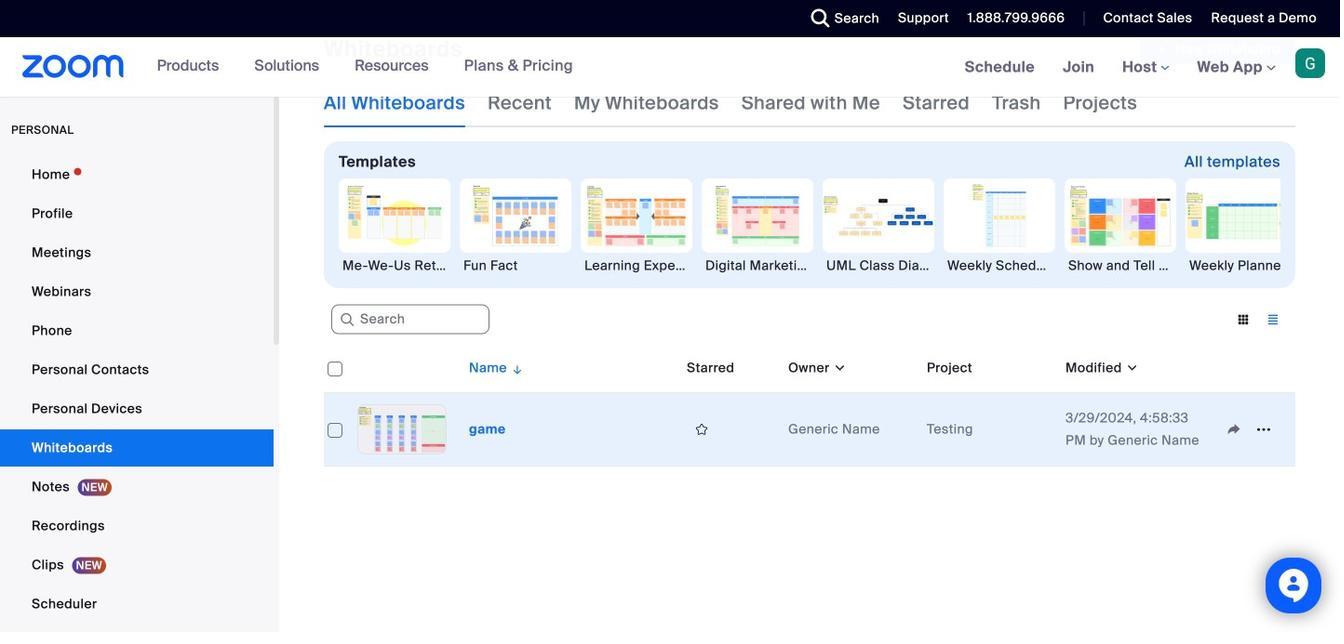 Task type: vqa. For each thing, say whether or not it's contained in the screenshot.
The Edit Project icon
no



Task type: describe. For each thing, give the bounding box(es) containing it.
weekly schedule element
[[944, 257, 1055, 276]]

weekly planner element
[[1186, 257, 1297, 276]]

product information navigation
[[143, 37, 587, 97]]

down image
[[830, 359, 847, 378]]

personal menu menu
[[0, 156, 274, 633]]

zoom logo image
[[22, 55, 124, 78]]

uml class diagram element
[[823, 257, 934, 276]]

show and tell with a twist element
[[1065, 257, 1176, 276]]

game element
[[469, 421, 506, 438]]

0 vertical spatial application
[[1140, 34, 1296, 64]]

arrow down image
[[507, 357, 524, 380]]

game, modified at mar 29, 2024 by generic name, link image
[[357, 405, 447, 455]]

tabs of all whiteboard page tab list
[[324, 79, 1138, 128]]

Search text field
[[331, 305, 490, 335]]



Task type: locate. For each thing, give the bounding box(es) containing it.
application
[[1140, 34, 1296, 64], [324, 344, 1296, 467]]

meetings navigation
[[951, 37, 1340, 98]]

list mode, selected image
[[1258, 312, 1288, 329]]

thumbnail of game image
[[358, 406, 446, 454]]

1 vertical spatial application
[[324, 344, 1296, 467]]

grid mode, not selected image
[[1229, 312, 1258, 329]]

banner
[[0, 37, 1340, 98]]

profile picture image
[[1296, 48, 1325, 78]]

click to star the whiteboard game image
[[687, 422, 717, 438]]

learning experience canvas element
[[581, 257, 692, 276]]

digital marketing canvas element
[[702, 257, 813, 276]]

fun fact element
[[460, 257, 571, 276]]

me-we-us retrospective element
[[339, 257, 450, 276]]



